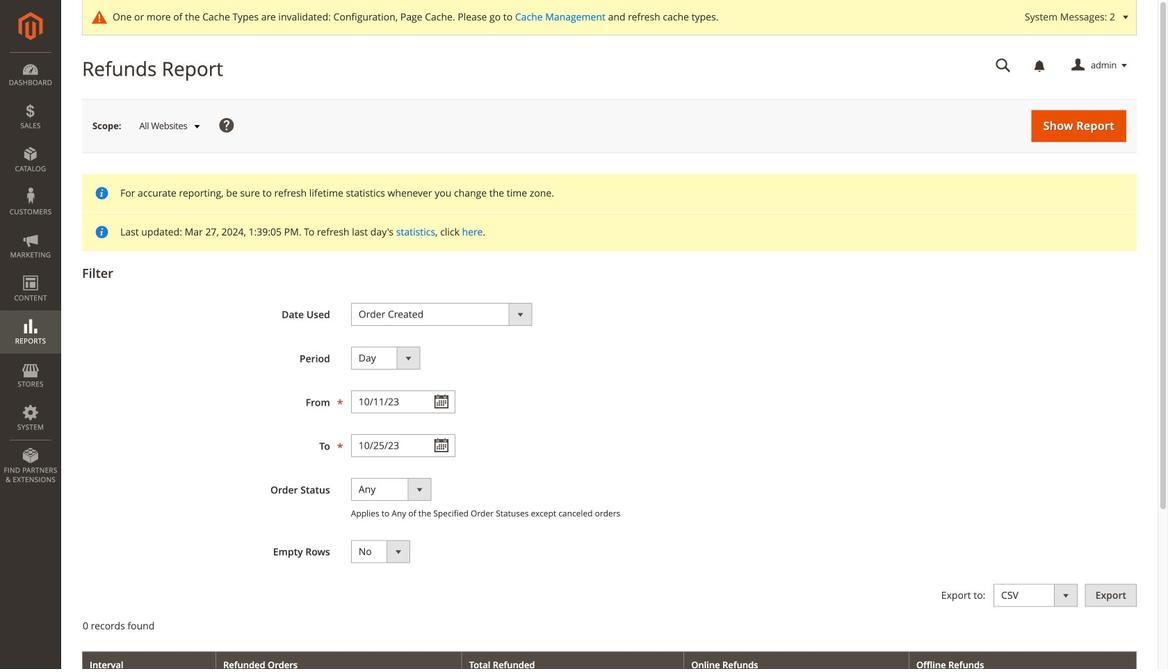 Task type: describe. For each thing, give the bounding box(es) containing it.
magento admin panel image
[[18, 12, 43, 40]]



Task type: locate. For each thing, give the bounding box(es) containing it.
menu bar
[[0, 52, 61, 492]]

None text field
[[351, 435, 455, 458]]

None text field
[[351, 391, 455, 414]]



